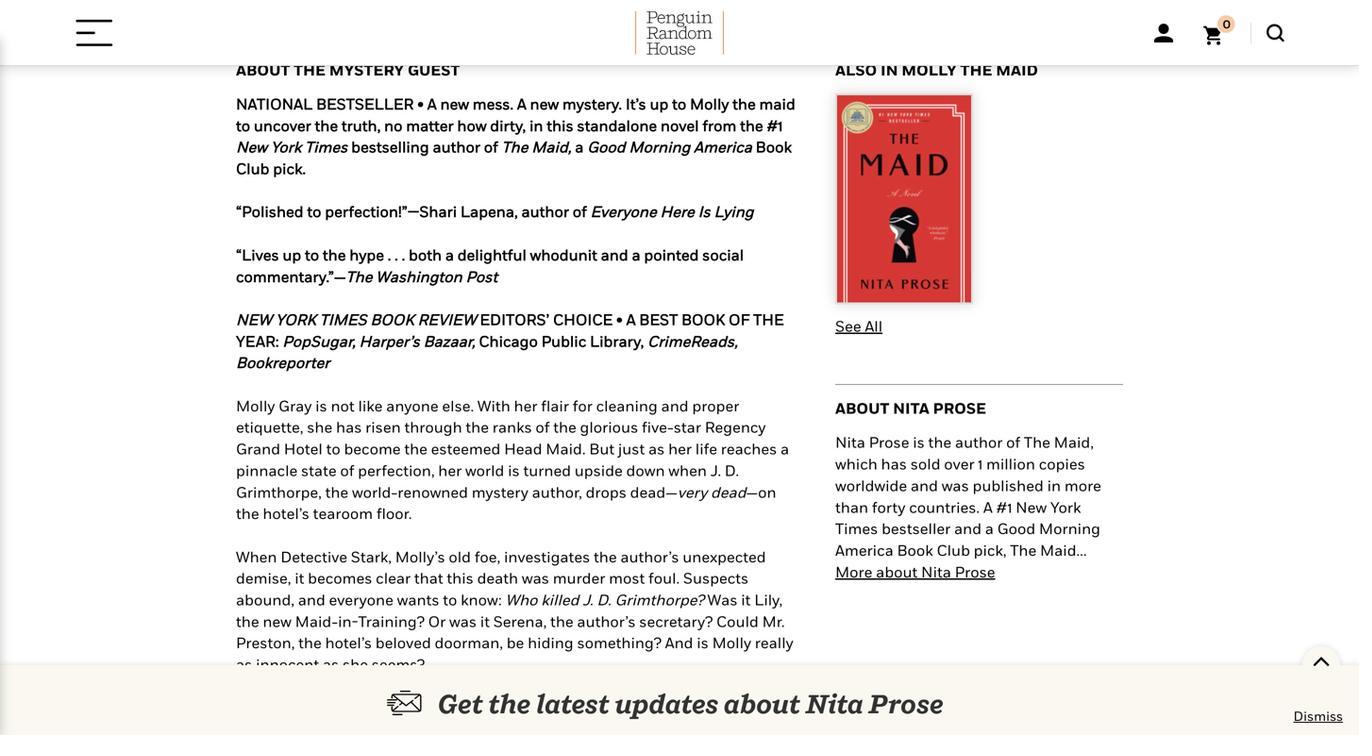 Task type: describe. For each thing, give the bounding box(es) containing it.
mess.
[[473, 95, 514, 113]]

"lives
[[236, 246, 279, 264]]

a inside nita prose is the author of the maid, which has sold over 1 million copies worldwide and was published in more than forty countries. a #1 new york times bestseller and a good morning america book club pick, the maid… more about nita prose
[[985, 520, 994, 538]]

year:
[[236, 332, 279, 350]]

maid.
[[546, 440, 586, 458]]

becomes
[[308, 569, 372, 587]]

to right ""polished"
[[307, 203, 321, 221]]

holds
[[308, 720, 348, 735]]

the inside "lives up to the hype . . . both a delightful whodunit and a pointed social commentary."—
[[323, 246, 346, 264]]

about for about the mystery guest
[[236, 61, 290, 79]]

the down the killed at left bottom
[[550, 613, 574, 630]]

1
[[978, 455, 983, 473]]

who
[[506, 591, 538, 609]]

pointed
[[644, 246, 699, 264]]

she inside as the high-profile death threatens the hotel's pristine reputation, molly knows she alone holds the key to unlocking the killer's identity. but that key is burie
[[236, 720, 262, 735]]

of left the everyone
[[573, 203, 587, 221]]

dismiss link
[[1294, 707, 1343, 726]]

foe,
[[475, 548, 501, 566]]

good inside nita prose is the author of the maid, which has sold over 1 million copies worldwide and was published in more than forty countries. a #1 new york times bestseller and a good morning america book club pick, the maid… more about nita prose
[[998, 520, 1036, 538]]

which
[[835, 455, 878, 473]]

novel
[[661, 116, 699, 134]]

0 horizontal spatial as
[[236, 656, 252, 674]]

the washington post
[[346, 267, 498, 285]]

the down "abound,"
[[236, 613, 259, 630]]

the right get
[[489, 699, 512, 717]]

in inside national bestseller • a new mess. a new mystery. it's up to molly the maid to uncover the truth, no matter how dirty, in this standalone novel from the #1 new york times bestselling author of the maid, a good morning america
[[530, 116, 543, 134]]

choice
[[553, 311, 613, 328]]

of
[[729, 311, 750, 328]]

morning inside nita prose is the author of the maid, which has sold over 1 million copies worldwide and was published in more than forty countries. a #1 new york times bestseller and a good morning america book club pick, the maid… more about nita prose
[[1039, 520, 1101, 538]]

is inside was it lily, the new maid-in-training? or was it serena, the author's secretary? could mr. preston, the hotel's beloved doorman, be hiding something? and is molly really as innocent as she seems?
[[697, 634, 709, 652]]

wants
[[397, 591, 439, 609]]

molly the maid link
[[902, 61, 1038, 79]]

gray
[[279, 397, 312, 415]]

pick,
[[974, 541, 1007, 559]]

the up maid.
[[553, 418, 577, 436]]

was it lily, the new maid-in-training? or was it serena, the author's secretary? could mr. preston, the hotel's beloved doorman, be hiding something? and is molly really as innocent as she seems?
[[236, 591, 794, 674]]

popsugar, harper's bazaar, chicago public library,
[[283, 332, 648, 350]]

uncover
[[254, 116, 311, 134]]

unlocking
[[423, 720, 494, 735]]

and
[[665, 634, 693, 652]]

the up from on the right top of page
[[733, 95, 756, 113]]

very
[[678, 483, 707, 501]]

million
[[986, 455, 1036, 473]]

life
[[696, 440, 717, 458]]

bestseller
[[882, 520, 951, 538]]

new inside national bestseller • a new mess. a new mystery. it's up to molly the maid to uncover the truth, no matter how dirty, in this standalone novel from the #1 new york times bestselling author of the maid, a good morning america
[[236, 138, 267, 156]]

editors' choice • a best book of the year:
[[236, 311, 784, 350]]

foul.
[[649, 569, 680, 587]]

about for about nita prose
[[835, 399, 890, 417]]

and inside when detective stark, molly's old foe, investigates the author's unexpected demise, it becomes clear that this death was murder most foul. suspects abound, and everyone wants to know:
[[298, 591, 325, 609]]

reaches
[[721, 440, 777, 458]]

the down through
[[404, 440, 428, 458]]

and inside "lives up to the hype . . . both a delightful whodunit and a pointed social commentary."—
[[601, 246, 628, 264]]

of down flair on the left bottom
[[536, 418, 550, 436]]

the right from on the right top of page
[[740, 116, 763, 134]]

floor.
[[376, 505, 412, 523]]

and up pick, on the bottom right of page
[[954, 520, 982, 538]]

killed
[[541, 591, 579, 609]]

to inside molly gray is not like anyone else. with her flair for cleaning and proper etiquette, she has risen through the ranks of the glorious five-star regency grand hotel to become the esteemed head maid. but just as her life reaches a pinnacle state of perfection, her world is turned upside down when j. d. grimthorpe, the world-renowned mystery author, drops dead—
[[326, 440, 341, 458]]

guest
[[408, 61, 460, 79]]

of inside national bestseller • a new mess. a new mystery. it's up to molly the maid to uncover the truth, no matter how dirty, in this standalone novel from the #1 new york times bestselling author of the maid, a good morning america
[[484, 138, 498, 156]]

up inside national bestseller • a new mess. a new mystery. it's up to molly the maid to uncover the truth, no matter how dirty, in this standalone novel from the #1 new york times bestselling author of the maid, a good morning america
[[650, 95, 669, 113]]

how
[[457, 116, 487, 134]]

maid, inside national bestseller • a new mess. a new mystery. it's up to molly the maid to uncover the truth, no matter how dirty, in this standalone novel from the #1 new york times bestselling author of the maid, a good morning america
[[532, 138, 572, 156]]

york
[[275, 311, 316, 328]]

lily,
[[754, 591, 783, 609]]

delightful
[[458, 246, 527, 264]]

renowned
[[398, 483, 468, 501]]

shopping cart image
[[1204, 15, 1236, 45]]

all
[[865, 317, 883, 335]]

published
[[973, 477, 1044, 495]]

dead
[[711, 483, 746, 501]]

maid
[[759, 95, 796, 113]]

dirty,
[[490, 116, 526, 134]]

2 vertical spatial it
[[480, 613, 490, 630]]

seems?
[[372, 656, 425, 674]]

standalone
[[577, 116, 657, 134]]

high-
[[283, 699, 322, 717]]

harper's
[[359, 332, 420, 350]]

not
[[331, 397, 355, 415]]

get the latest updates about nita prose
[[438, 688, 944, 720]]

has inside nita prose is the author of the maid, which has sold over 1 million copies worldwide and was published in more than forty countries. a #1 new york times bestseller and a good morning america book club pick, the maid… more about nita prose
[[881, 455, 907, 473]]

the left truth,
[[315, 116, 338, 134]]

this inside national bestseller • a new mess. a new mystery. it's up to molly the maid to uncover the truth, no matter how dirty, in this standalone novel from the #1 new york times bestselling author of the maid, a good morning america
[[547, 116, 574, 134]]

that inside when detective stark, molly's old foe, investigates the author's unexpected demise, it becomes clear that this death was murder most foul. suspects abound, and everyone wants to know:
[[414, 569, 443, 587]]

of right state
[[340, 462, 354, 479]]

2 key from the left
[[695, 720, 719, 735]]

author's inside when detective stark, molly's old foe, investigates the author's unexpected demise, it becomes clear that this death was murder most foul. suspects abound, and everyone wants to know:
[[621, 548, 679, 566]]

public
[[541, 332, 586, 350]]

3 . from the left
[[402, 246, 405, 264]]

the up killer's
[[489, 688, 531, 720]]

has inside molly gray is not like anyone else. with her flair for cleaning and proper etiquette, she has risen through the ranks of the glorious five-star regency grand hotel to become the esteemed head maid. but just as her life reaches a pinnacle state of perfection, her world is turned upside down when j. d. grimthorpe, the world-renowned mystery author, drops dead—
[[336, 418, 362, 436]]

world-
[[352, 483, 398, 501]]

knows
[[748, 699, 793, 717]]

hype
[[350, 246, 384, 264]]

dead—
[[630, 483, 678, 501]]

1 . from the left
[[388, 246, 391, 264]]

is inside as the high-profile death threatens the hotel's pristine reputation, molly knows she alone holds the key to unlocking the killer's identity. but that key is burie
[[723, 720, 734, 735]]

nita down the bestseller
[[921, 563, 951, 581]]

the up tearoom
[[325, 483, 349, 501]]

copies
[[1039, 455, 1085, 473]]

the up national
[[294, 61, 326, 79]]

nita up which
[[835, 433, 866, 451]]

forty
[[872, 498, 906, 516]]

grimthorpe?
[[615, 591, 704, 609]]

editors'
[[480, 311, 550, 328]]

it's
[[626, 95, 646, 113]]

state
[[301, 462, 337, 479]]

to up novel
[[672, 95, 687, 113]]

maid…
[[1040, 541, 1087, 559]]

the left maid
[[961, 61, 993, 79]]

profile
[[322, 699, 368, 717]]

molly inside national bestseller • a new mess. a new mystery. it's up to molly the maid to uncover the truth, no matter how dirty, in this standalone novel from the #1 new york times bestselling author of the maid, a good morning america
[[690, 95, 729, 113]]

the left killer's
[[497, 720, 521, 735]]

#1 inside national bestseller • a new mess. a new mystery. it's up to molly the maid to uncover the truth, no matter how dirty, in this standalone novel from the #1 new york times bestselling author of the maid, a good morning america
[[767, 116, 783, 134]]

a inside molly gray is not like anyone else. with her flair for cleaning and proper etiquette, she has risen through the ranks of the glorious five-star regency grand hotel to become the esteemed head maid. but just as her life reaches a pinnacle state of perfection, her world is turned upside down when j. d. grimthorpe, the world-renowned mystery author, drops dead—
[[781, 440, 789, 458]]

a right both
[[445, 246, 454, 264]]

proper
[[692, 397, 739, 415]]

when
[[236, 548, 277, 566]]

"polished to perfection!"—shari lapena, author of everyone here is lying
[[236, 203, 754, 221]]

was for and
[[942, 477, 969, 495]]

pristine
[[566, 699, 620, 717]]

to inside "lives up to the hype . . . both a delightful whodunit and a pointed social commentary."—
[[305, 246, 319, 264]]

maid-
[[295, 613, 338, 630]]

the inside when detective stark, molly's old foe, investigates the author's unexpected demise, it becomes clear that this death was murder most foul. suspects abound, and everyone wants to know:
[[594, 548, 617, 566]]

0 horizontal spatial d.
[[597, 591, 611, 609]]

really
[[755, 634, 794, 652]]

book inside editors' choice • a best book of the year:
[[682, 311, 725, 328]]

in-
[[338, 613, 358, 630]]

see all
[[835, 317, 883, 335]]

maid, inside nita prose is the author of the maid, which has sold over 1 million copies worldwide and was published in more than forty countries. a #1 new york times bestseller and a good morning america book club pick, the maid… more about nita prose
[[1054, 433, 1094, 451]]

social
[[702, 246, 744, 264]]

cleaning
[[596, 397, 658, 415]]

the down hype
[[346, 267, 372, 285]]

a left pointed
[[632, 246, 641, 264]]

about inside nita prose is the author of the maid, which has sold over 1 million copies worldwide and was published in more than forty countries. a #1 new york times bestseller and a good morning america book club pick, the maid… more about nita prose
[[876, 563, 918, 581]]

reputation,
[[623, 699, 702, 717]]

turned
[[523, 462, 571, 479]]

five-
[[642, 418, 674, 436]]

0 vertical spatial in
[[881, 61, 898, 79]]

2 horizontal spatial new
[[530, 95, 559, 113]]

the right pick, on the bottom right of page
[[1010, 541, 1037, 559]]

doorman,
[[435, 634, 503, 652]]

pick.
[[273, 160, 306, 177]]

club inside nita prose is the author of the maid, which has sold over 1 million copies worldwide and was published in more than forty countries. a #1 new york times bestseller and a good morning america book club pick, the maid… more about nita prose
[[937, 541, 970, 559]]

the inside nita prose is the author of the maid, which has sold over 1 million copies worldwide and was published in more than forty countries. a #1 new york times bestseller and a good morning america book club pick, the maid… more about nita prose
[[928, 433, 952, 451]]

get
[[438, 688, 483, 720]]

molly inside was it lily, the new maid-in-training? or was it serena, the author's secretary? could mr. preston, the hotel's beloved doorman, be hiding something? and is molly really as innocent as she seems?
[[712, 634, 751, 652]]

this inside when detective stark, molly's old foe, investigates the author's unexpected demise, it becomes clear that this death was murder most foul. suspects abound, and everyone wants to know:
[[447, 569, 474, 587]]

book inside the "book club pick."
[[756, 138, 792, 156]]

author inside national bestseller • a new mess. a new mystery. it's up to molly the maid to uncover the truth, no matter how dirty, in this standalone novel from the #1 new york times bestselling author of the maid, a good morning america
[[433, 138, 480, 156]]

times inside national bestseller • a new mess. a new mystery. it's up to molly the maid to uncover the truth, no matter how dirty, in this standalone novel from the #1 new york times bestselling author of the maid, a good morning america
[[305, 138, 348, 156]]

1 horizontal spatial as
[[323, 656, 339, 674]]

the right as
[[257, 699, 280, 717]]

molly right also
[[902, 61, 957, 79]]

than
[[835, 498, 869, 516]]

everyone
[[590, 203, 657, 221]]

hotel
[[284, 440, 323, 458]]

molly inside molly gray is not like anyone else. with her flair for cleaning and proper etiquette, she has risen through the ranks of the glorious five-star regency grand hotel to become the esteemed head maid. but just as her life reaches a pinnacle state of perfection, her world is turned upside down when j. d. grimthorpe, the world-renowned mystery author, drops dead—
[[236, 397, 275, 415]]



Task type: vqa. For each thing, say whether or not it's contained in the screenshot.
reinventing
no



Task type: locate. For each thing, give the bounding box(es) containing it.
investigates
[[504, 548, 590, 566]]

good down standalone
[[587, 138, 626, 156]]

also in molly the maid
[[835, 61, 1038, 79]]

it inside when detective stark, molly's old foe, investigates the author's unexpected demise, it becomes clear that this death was murder most foul. suspects abound, and everyone wants to know:
[[295, 569, 304, 587]]

new up preston,
[[263, 613, 292, 630]]

she inside was it lily, the new maid-in-training? or was it serena, the author's secretary? could mr. preston, the hotel's beloved doorman, be hiding something? and is molly really as innocent as she seems?
[[343, 656, 368, 674]]

club left pick.
[[236, 160, 269, 177]]

the up most
[[594, 548, 617, 566]]

of up million
[[1006, 433, 1021, 451]]

0 vertical spatial she
[[307, 418, 333, 436]]

1 horizontal spatial it
[[480, 613, 490, 630]]

0 horizontal spatial j.
[[583, 591, 593, 609]]

0 vertical spatial has
[[336, 418, 362, 436]]

risen
[[365, 418, 401, 436]]

the inside national bestseller • a new mess. a new mystery. it's up to molly the maid to uncover the truth, no matter how dirty, in this standalone novel from the #1 new york times bestselling author of the maid, a good morning america
[[502, 138, 528, 156]]

was down 'over'
[[942, 477, 969, 495]]

america up "more"
[[835, 541, 894, 559]]

0 vertical spatial times
[[305, 138, 348, 156]]

perfection!"—shari
[[325, 203, 457, 221]]

1 horizontal spatial key
[[695, 720, 719, 735]]

0 horizontal spatial has
[[336, 418, 362, 436]]

author's up foul.
[[621, 548, 679, 566]]

hotel's
[[263, 505, 310, 523], [325, 634, 372, 652], [515, 699, 562, 717]]

1 horizontal spatial maid,
[[1054, 433, 1094, 451]]

• inside editors' choice • a best book of the year:
[[616, 311, 623, 328]]

1 horizontal spatial in
[[881, 61, 898, 79]]

times inside nita prose is the author of the maid, which has sold over 1 million copies worldwide and was published in more than forty countries. a #1 new york times bestseller and a good morning america book club pick, the maid… more about nita prose
[[835, 520, 878, 538]]

about the mystery guest
[[236, 61, 460, 79]]

1 horizontal spatial new
[[440, 95, 469, 113]]

1 horizontal spatial her
[[514, 397, 538, 415]]

j. down murder
[[583, 591, 593, 609]]

0 horizontal spatial book
[[756, 138, 792, 156]]

1 vertical spatial york
[[1051, 498, 1081, 516]]

1 vertical spatial book
[[897, 541, 933, 559]]

pinnacle
[[236, 462, 298, 479]]

molly left knows
[[705, 699, 744, 717]]

it
[[295, 569, 304, 587], [741, 591, 751, 609], [480, 613, 490, 630]]

both
[[409, 246, 442, 264]]

1 vertical spatial but
[[634, 720, 659, 735]]

times down truth,
[[305, 138, 348, 156]]

as inside molly gray is not like anyone else. with her flair for cleaning and proper etiquette, she has risen through the ranks of the glorious five-star regency grand hotel to become the esteemed head maid. but just as her life reaches a pinnacle state of perfection, her world is turned upside down when j. d. grimthorpe, the world-renowned mystery author, drops dead—
[[649, 440, 665, 458]]

2 horizontal spatial .
[[402, 246, 405, 264]]

hiding
[[528, 634, 574, 652]]

1 horizontal spatial york
[[1051, 498, 1081, 516]]

and up maid-
[[298, 591, 325, 609]]

j. up very dead
[[711, 462, 721, 479]]

no
[[384, 116, 403, 134]]

become
[[344, 440, 401, 458]]

hotel's inside was it lily, the new maid-in-training? or was it serena, the author's secretary? could mr. preston, the hotel's beloved doorman, be hiding something? and is molly really as innocent as she seems?
[[325, 634, 372, 652]]

latest
[[536, 688, 610, 720]]

0 vertical spatial new
[[236, 138, 267, 156]]

national
[[236, 95, 313, 113]]

a inside editors' choice • a best book of the year:
[[626, 311, 636, 328]]

1 horizontal spatial d.
[[725, 462, 739, 479]]

up
[[650, 95, 669, 113], [283, 246, 301, 264]]

preston,
[[236, 634, 295, 652]]

in
[[881, 61, 898, 79], [530, 116, 543, 134], [1047, 477, 1061, 495]]

about
[[876, 563, 918, 581], [724, 688, 801, 720]]

2 vertical spatial hotel's
[[515, 699, 562, 717]]

to down national
[[236, 116, 250, 134]]

death down seems? on the bottom left
[[372, 699, 413, 717]]

d. inside molly gray is not like anyone else. with her flair for cleaning and proper etiquette, she has risen through the ranks of the glorious five-star regency grand hotel to become the esteemed head maid. but just as her life reaches a pinnacle state of perfection, her world is turned upside down when j. d. grimthorpe, the world-renowned mystery author, drops dead—
[[725, 462, 739, 479]]

but down reputation,
[[634, 720, 659, 735]]

also
[[835, 61, 877, 79]]

the
[[753, 311, 784, 328]]

1 vertical spatial america
[[835, 541, 894, 559]]

author for "polished to perfection!"—shari lapena, author of
[[522, 203, 569, 221]]

as right innocent
[[323, 656, 339, 674]]

see
[[835, 317, 861, 335]]

author down how
[[433, 138, 480, 156]]

1 vertical spatial hotel's
[[325, 634, 372, 652]]

about up national
[[236, 61, 290, 79]]

the
[[294, 61, 326, 79], [502, 138, 528, 156], [346, 267, 372, 285], [1024, 433, 1051, 451], [1010, 541, 1037, 559]]

the maid image
[[837, 95, 971, 302]]

• for choice
[[616, 311, 623, 328]]

a down standalone
[[575, 138, 584, 156]]

1 key from the left
[[378, 720, 402, 735]]

hotel's inside —on the hotel's tearoom floor.
[[263, 505, 310, 523]]

to up or
[[443, 591, 457, 609]]

death down foe,
[[477, 569, 518, 587]]

this down mystery.
[[547, 116, 574, 134]]

clear
[[376, 569, 411, 587]]

dismiss
[[1294, 708, 1343, 724]]

author up the '1'
[[955, 433, 1003, 451]]

a inside nita prose is the author of the maid, which has sold over 1 million copies worldwide and was published in more than forty countries. a #1 new york times bestseller and a good morning america book club pick, the maid… more about nita prose
[[983, 498, 993, 516]]

with
[[478, 397, 510, 415]]

d.
[[725, 462, 739, 479], [597, 591, 611, 609]]

up inside "lives up to the hype . . . both a delightful whodunit and a pointed social commentary."—
[[283, 246, 301, 264]]

a inside national bestseller • a new mess. a new mystery. it's up to molly the maid to uncover the truth, no matter how dirty, in this standalone novel from the #1 new york times bestselling author of the maid, a good morning america
[[575, 138, 584, 156]]

beloved
[[376, 634, 431, 652]]

just
[[618, 440, 645, 458]]

2 horizontal spatial it
[[741, 591, 751, 609]]

0 vertical spatial death
[[477, 569, 518, 587]]

sold
[[911, 455, 941, 473]]

0 horizontal spatial maid,
[[532, 138, 572, 156]]

new down uncover
[[236, 138, 267, 156]]

1 vertical spatial maid,
[[1054, 433, 1094, 451]]

about
[[236, 61, 290, 79], [835, 399, 890, 417]]

new for bestseller
[[440, 95, 469, 113]]

1 horizontal spatial but
[[634, 720, 659, 735]]

2 vertical spatial she
[[236, 720, 262, 735]]

was up doorman,
[[449, 613, 477, 630]]

has down not
[[336, 418, 362, 436]]

2 vertical spatial her
[[438, 462, 462, 479]]

1 vertical spatial that
[[663, 720, 692, 735]]

0 horizontal spatial this
[[447, 569, 474, 587]]

1 horizontal spatial america
[[835, 541, 894, 559]]

0 horizontal spatial york
[[271, 138, 301, 156]]

hotel's up killer's
[[515, 699, 562, 717]]

through
[[404, 418, 462, 436]]

morning down novel
[[629, 138, 690, 156]]

maid, down mystery.
[[532, 138, 572, 156]]

1 vertical spatial about
[[724, 688, 801, 720]]

times
[[320, 311, 367, 328]]

was
[[708, 591, 738, 609]]

j.
[[711, 462, 721, 479], [583, 591, 593, 609]]

0 vertical spatial her
[[514, 397, 538, 415]]

to inside when detective stark, molly's old foe, investigates the author's unexpected demise, it becomes clear that this death was murder most foul. suspects abound, and everyone wants to know:
[[443, 591, 457, 609]]

was inside nita prose is the author of the maid, which has sold over 1 million copies worldwide and was published in more than forty countries. a #1 new york times bestseller and a good morning america book club pick, the maid… more about nita prose
[[942, 477, 969, 495]]

0 horizontal spatial •
[[417, 95, 424, 113]]

molly's
[[395, 548, 445, 566]]

suspects
[[683, 569, 749, 587]]

2 horizontal spatial her
[[668, 440, 692, 458]]

demise,
[[236, 569, 291, 587]]

a up library,
[[626, 311, 636, 328]]

d. up dead
[[725, 462, 739, 479]]

0 horizontal spatial up
[[283, 246, 301, 264]]

her up ranks
[[514, 397, 538, 415]]

1 horizontal spatial .
[[395, 246, 398, 264]]

1 horizontal spatial j.
[[711, 462, 721, 479]]

this down old
[[447, 569, 474, 587]]

down
[[626, 462, 665, 479]]

the left hype
[[323, 246, 346, 264]]

0 horizontal spatial good
[[587, 138, 626, 156]]

0 vertical spatial author's
[[621, 548, 679, 566]]

0 vertical spatial this
[[547, 116, 574, 134]]

0 horizontal spatial morning
[[629, 138, 690, 156]]

grimthorpe,
[[236, 483, 322, 501]]

updates
[[615, 688, 719, 720]]

book down maid
[[756, 138, 792, 156]]

about up which
[[835, 399, 890, 417]]

1 horizontal spatial death
[[477, 569, 518, 587]]

1 vertical spatial j.
[[583, 591, 593, 609]]

is inside nita prose is the author of the maid, which has sold over 1 million copies worldwide and was published in more than forty countries. a #1 new york times bestseller and a good morning america book club pick, the maid… more about nita prose
[[913, 433, 925, 451]]

flair
[[541, 397, 569, 415]]

0 horizontal spatial new
[[263, 613, 292, 630]]

0 vertical spatial about
[[876, 563, 918, 581]]

but up upside
[[589, 440, 615, 458]]

is up sold on the bottom right of page
[[913, 433, 925, 451]]

a up pick, on the bottom right of page
[[985, 520, 994, 538]]

0 horizontal spatial about
[[724, 688, 801, 720]]

author for nita prose is the author of the maid, which has sold over 1 million copies worldwide and was published in more than forty countries. a #1 new york times bestseller and a good morning america book club pick, the maid…
[[955, 433, 1003, 451]]

• inside national bestseller • a new mess. a new mystery. it's up to molly the maid to uncover the truth, no matter how dirty, in this standalone novel from the #1 new york times bestselling author of the maid, a good morning america
[[417, 95, 424, 113]]

about down the really
[[724, 688, 801, 720]]

sign in image
[[1155, 24, 1173, 42]]

lapena,
[[461, 203, 518, 221]]

as down five-
[[649, 440, 665, 458]]

in inside nita prose is the author of the maid, which has sold over 1 million copies worldwide and was published in more than forty countries. a #1 new york times bestseller and a good morning america book club pick, the maid… more about nita prose
[[1047, 477, 1061, 495]]

new
[[236, 138, 267, 156], [1016, 498, 1047, 516]]

to inside as the high-profile death threatens the hotel's pristine reputation, molly knows she alone holds the key to unlocking the killer's identity. but that key is burie
[[405, 720, 419, 735]]

2 book from the left
[[682, 311, 725, 328]]

molly down the could
[[712, 634, 751, 652]]

0 vertical spatial book
[[756, 138, 792, 156]]

a down published
[[983, 498, 993, 516]]

key down get the latest updates about nita prose
[[695, 720, 719, 735]]

was inside was it lily, the new maid-in-training? or was it serena, the author's secretary? could mr. preston, the hotel's beloved doorman, be hiding something? and is molly really as innocent as she seems?
[[449, 613, 477, 630]]

secretary?
[[639, 613, 713, 630]]

1 vertical spatial author
[[522, 203, 569, 221]]

0 horizontal spatial author
[[433, 138, 480, 156]]

• up library,
[[616, 311, 623, 328]]

the inside —on the hotel's tearoom floor.
[[236, 505, 259, 523]]

1 vertical spatial up
[[283, 246, 301, 264]]

to down "threatens"
[[405, 720, 419, 735]]

this
[[547, 116, 574, 134], [447, 569, 474, 587]]

morning up maid…
[[1039, 520, 1101, 538]]

it down the detective
[[295, 569, 304, 587]]

death inside as the high-profile death threatens the hotel's pristine reputation, molly knows she alone holds the key to unlocking the killer's identity. but that key is burie
[[372, 699, 413, 717]]

0 vertical spatial york
[[271, 138, 301, 156]]

york inside national bestseller • a new mess. a new mystery. it's up to molly the maid to uncover the truth, no matter how dirty, in this standalone novel from the #1 new york times bestselling author of the maid, a good morning america
[[271, 138, 301, 156]]

something?
[[577, 634, 662, 652]]

new inside was it lily, the new maid-in-training? or was it serena, the author's secretary? could mr. preston, the hotel's beloved doorman, be hiding something? and is molly really as innocent as she seems?
[[263, 613, 292, 630]]

book up harper's
[[370, 311, 414, 328]]

and down the everyone
[[601, 246, 628, 264]]

author inside nita prose is the author of the maid, which has sold over 1 million copies worldwide and was published in more than forty countries. a #1 new york times bestseller and a good morning america book club pick, the maid… more about nita prose
[[955, 433, 1003, 451]]

#1 inside nita prose is the author of the maid, which has sold over 1 million copies worldwide and was published in more than forty countries. a #1 new york times bestseller and a good morning america book club pick, the maid… more about nita prose
[[996, 498, 1012, 516]]

was inside when detective stark, molly's old foe, investigates the author's unexpected demise, it becomes clear that this death was murder most foul. suspects abound, and everyone wants to know:
[[522, 569, 549, 587]]

or
[[428, 613, 446, 630]]

know:
[[461, 591, 502, 609]]

is left not
[[315, 397, 327, 415]]

1 horizontal spatial author
[[522, 203, 569, 221]]

the up esteemed
[[466, 418, 489, 436]]

molly inside as the high-profile death threatens the hotel's pristine reputation, molly knows she alone holds the key to unlocking the killer's identity. but that key is burie
[[705, 699, 744, 717]]

0 horizontal spatial hotel's
[[263, 505, 310, 523]]

0 horizontal spatial in
[[530, 116, 543, 134]]

0 vertical spatial d.
[[725, 462, 739, 479]]

1 vertical spatial morning
[[1039, 520, 1101, 538]]

1 horizontal spatial morning
[[1039, 520, 1101, 538]]

nita up sold on the bottom right of page
[[893, 399, 930, 417]]

2 vertical spatial author
[[955, 433, 1003, 451]]

and down sold on the bottom right of page
[[911, 477, 938, 495]]

she inside molly gray is not like anyone else. with her flair for cleaning and proper etiquette, she has risen through the ranks of the glorious five-star regency grand hotel to become the esteemed head maid. but just as her life reaches a pinnacle state of perfection, her world is turned upside down when j. d. grimthorpe, the world-renowned mystery author, drops dead—
[[307, 418, 333, 436]]

hotel's inside as the high-profile death threatens the hotel's pristine reputation, molly knows she alone holds the key to unlocking the killer's identity. but that key is burie
[[515, 699, 562, 717]]

1 horizontal spatial that
[[663, 720, 692, 735]]

is down head
[[508, 462, 520, 479]]

1 horizontal spatial book
[[682, 311, 725, 328]]

0 horizontal spatial but
[[589, 440, 615, 458]]

1 vertical spatial times
[[835, 520, 878, 538]]

0 vertical spatial #1
[[767, 116, 783, 134]]

club inside the "book club pick."
[[236, 160, 269, 177]]

0 horizontal spatial about
[[236, 61, 290, 79]]

1 vertical spatial her
[[668, 440, 692, 458]]

crimereads,
[[648, 332, 738, 350]]

unexpected
[[683, 548, 766, 566]]

the down maid-
[[298, 634, 322, 652]]

everyone
[[329, 591, 394, 609]]

a up dirty,
[[517, 95, 527, 113]]

2 horizontal spatial hotel's
[[515, 699, 562, 717]]

about right "more"
[[876, 563, 918, 581]]

hotel's down in-
[[325, 634, 372, 652]]

innocent
[[256, 656, 319, 674]]

the up the copies
[[1024, 433, 1051, 451]]

0 vertical spatial but
[[589, 440, 615, 458]]

up right it's
[[650, 95, 669, 113]]

#1 down published
[[996, 498, 1012, 516]]

america inside nita prose is the author of the maid, which has sold over 1 million copies worldwide and was published in more than forty countries. a #1 new york times bestseller and a good morning america book club pick, the maid… more about nita prose
[[835, 541, 894, 559]]

2 vertical spatial in
[[1047, 477, 1061, 495]]

in right also
[[881, 61, 898, 79]]

new down published
[[1016, 498, 1047, 516]]

author's inside was it lily, the new maid-in-training? or was it serena, the author's secretary? could mr. preston, the hotel's beloved doorman, be hiding something? and is molly really as innocent as she seems?
[[577, 613, 636, 630]]

the down dirty,
[[502, 138, 528, 156]]

a up the matter
[[427, 95, 437, 113]]

j. inside molly gray is not like anyone else. with her flair for cleaning and proper etiquette, she has risen through the ranks of the glorious five-star regency grand hotel to become the esteemed head maid. but just as her life reaches a pinnacle state of perfection, her world is turned upside down when j. d. grimthorpe, the world-renowned mystery author, drops dead—
[[711, 462, 721, 479]]

of inside nita prose is the author of the maid, which has sold over 1 million copies worldwide and was published in more than forty countries. a #1 new york times bestseller and a good morning america book club pick, the maid… more about nita prose
[[1006, 433, 1021, 451]]

and up star
[[661, 397, 689, 415]]

0 horizontal spatial club
[[236, 160, 269, 177]]

book inside nita prose is the author of the maid, which has sold over 1 million copies worldwide and was published in more than forty countries. a #1 new york times bestseller and a good morning america book club pick, the maid… more about nita prose
[[897, 541, 933, 559]]

1 vertical spatial it
[[741, 591, 751, 609]]

matter
[[406, 116, 454, 134]]

york inside nita prose is the author of the maid, which has sold over 1 million copies worldwide and was published in more than forty countries. a #1 new york times bestseller and a good morning america book club pick, the maid… more about nita prose
[[1051, 498, 1081, 516]]

mystery.
[[562, 95, 622, 113]]

as
[[236, 699, 253, 717]]

1 vertical spatial death
[[372, 699, 413, 717]]

0 horizontal spatial it
[[295, 569, 304, 587]]

1 vertical spatial about
[[835, 399, 890, 417]]

america down from on the right top of page
[[694, 138, 752, 156]]

detective
[[281, 548, 347, 566]]

is down get the latest updates about nita prose
[[723, 720, 734, 735]]

but inside molly gray is not like anyone else. with her flair for cleaning and proper etiquette, she has risen through the ranks of the glorious five-star regency grand hotel to become the esteemed head maid. but just as her life reaches a pinnacle state of perfection, her world is turned upside down when j. d. grimthorpe, the world-renowned mystery author, drops dead—
[[589, 440, 615, 458]]

but inside as the high-profile death threatens the hotel's pristine reputation, molly knows she alone holds the key to unlocking the killer's identity. but that key is burie
[[634, 720, 659, 735]]

0 horizontal spatial america
[[694, 138, 752, 156]]

club left pick, on the bottom right of page
[[937, 541, 970, 559]]

very dead
[[678, 483, 746, 501]]

that down molly's
[[414, 569, 443, 587]]

0 vertical spatial hotel's
[[263, 505, 310, 523]]

that down reputation,
[[663, 720, 692, 735]]

1 horizontal spatial about
[[835, 399, 890, 417]]

key right holds
[[378, 720, 402, 735]]

0 vertical spatial •
[[417, 95, 424, 113]]

1 vertical spatial new
[[1016, 498, 1047, 516]]

and inside molly gray is not like anyone else. with her flair for cleaning and proper etiquette, she has risen through the ranks of the glorious five-star regency grand hotel to become the esteemed head maid. but just as her life reaches a pinnacle state of perfection, her world is turned upside down when j. d. grimthorpe, the world-renowned mystery author, drops dead—
[[661, 397, 689, 415]]

etiquette,
[[236, 418, 303, 436]]

times down the than
[[835, 520, 878, 538]]

1 horizontal spatial up
[[650, 95, 669, 113]]

of
[[484, 138, 498, 156], [573, 203, 587, 221], [536, 418, 550, 436], [1006, 433, 1021, 451], [340, 462, 354, 479]]

has
[[336, 418, 362, 436], [881, 455, 907, 473]]

0 vertical spatial was
[[942, 477, 969, 495]]

new inside nita prose is the author of the maid, which has sold over 1 million copies worldwide and was published in more than forty countries. a #1 new york times bestseller and a good morning america book club pick, the maid… more about nita prose
[[1016, 498, 1047, 516]]

up up commentary."—
[[283, 246, 301, 264]]

1 vertical spatial good
[[998, 520, 1036, 538]]

1 vertical spatial she
[[343, 656, 368, 674]]

0 horizontal spatial she
[[236, 720, 262, 735]]

review
[[418, 311, 476, 328]]

new left mystery.
[[530, 95, 559, 113]]

stark,
[[351, 548, 392, 566]]

search image
[[1267, 24, 1285, 42]]

is
[[698, 203, 711, 221]]

1 book from the left
[[370, 311, 414, 328]]

the down grimthorpe,
[[236, 505, 259, 523]]

america inside national bestseller • a new mess. a new mystery. it's up to molly the maid to uncover the truth, no matter how dirty, in this standalone novel from the #1 new york times bestselling author of the maid, a good morning america
[[694, 138, 752, 156]]

else.
[[442, 397, 474, 415]]

perfection,
[[358, 462, 435, 479]]

good inside national bestseller • a new mess. a new mystery. it's up to molly the maid to uncover the truth, no matter how dirty, in this standalone novel from the #1 new york times bestselling author of the maid, a good morning america
[[587, 138, 626, 156]]

in right dirty,
[[530, 116, 543, 134]]

1 horizontal spatial this
[[547, 116, 574, 134]]

she down as
[[236, 720, 262, 735]]

prose
[[933, 399, 986, 417], [869, 433, 909, 451], [955, 563, 995, 581], [869, 688, 944, 720]]

a right reaches
[[781, 440, 789, 458]]

molly up etiquette,
[[236, 397, 275, 415]]

2 horizontal spatial was
[[942, 477, 969, 495]]

book club pick.
[[236, 138, 792, 177]]

1 horizontal spatial #1
[[996, 498, 1012, 516]]

0 horizontal spatial was
[[449, 613, 477, 630]]

she left seems? on the bottom left
[[343, 656, 368, 674]]

it left lily,
[[741, 591, 751, 609]]

penguin random house image
[[635, 12, 724, 55]]

regency
[[705, 418, 766, 436]]

0 horizontal spatial new
[[236, 138, 267, 156]]

• for bestseller
[[417, 95, 424, 113]]

death inside when detective stark, molly's old foe, investigates the author's unexpected demise, it becomes clear that this death was murder most foul. suspects abound, and everyone wants to know:
[[477, 569, 518, 587]]

morning inside national bestseller • a new mess. a new mystery. it's up to molly the maid to uncover the truth, no matter how dirty, in this standalone novel from the #1 new york times bestselling author of the maid, a good morning america
[[629, 138, 690, 156]]

the down profile
[[351, 720, 374, 735]]

2 horizontal spatial author
[[955, 433, 1003, 451]]

nita prose is the author of the maid, which has sold over 1 million copies worldwide and was published in more than forty countries. a #1 new york times bestseller and a good morning america book club pick, the maid… more about nita prose
[[835, 433, 1102, 581]]

1 horizontal spatial new
[[1016, 498, 1047, 516]]

—on
[[746, 483, 777, 501]]

expand/collapse sign up banner image
[[1312, 647, 1331, 675]]

head
[[504, 440, 542, 458]]

nita right knows
[[806, 688, 864, 720]]

that inside as the high-profile death threatens the hotel's pristine reputation, molly knows she alone holds the key to unlocking the killer's identity. but that key is burie
[[663, 720, 692, 735]]

—on the hotel's tearoom floor.
[[236, 483, 777, 523]]

2 . from the left
[[395, 246, 398, 264]]

new for it
[[263, 613, 292, 630]]

has up 'worldwide'
[[881, 455, 907, 473]]

1 vertical spatial #1
[[996, 498, 1012, 516]]

0 vertical spatial maid,
[[532, 138, 572, 156]]

was for death
[[522, 569, 549, 587]]

1 vertical spatial club
[[937, 541, 970, 559]]

when
[[669, 462, 707, 479]]



